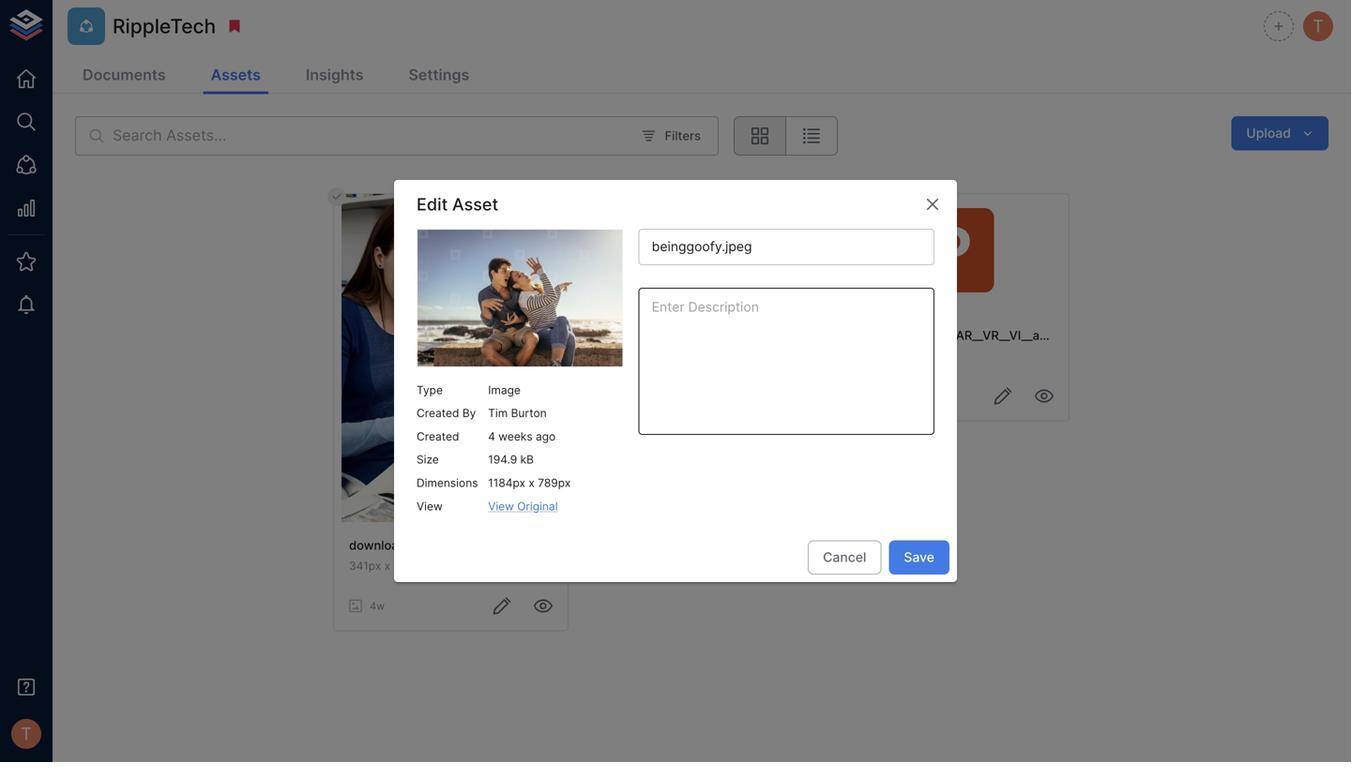 Task type: locate. For each thing, give the bounding box(es) containing it.
view down 1184
[[488, 500, 514, 514]]

0 vertical spatial t
[[1313, 16, 1324, 36]]

0 vertical spatial x
[[640, 387, 646, 401]]

0 horizontal spatial t
[[21, 724, 32, 745]]

Enter Description text field
[[639, 288, 935, 435]]

asset
[[452, 194, 498, 215]]

194.9 kb
[[488, 453, 534, 467]]

2 horizontal spatial x
[[640, 387, 646, 401]]

1184 px x 789 px
[[488, 477, 571, 490]]

save
[[904, 550, 935, 566]]

1 vertical spatial x
[[529, 477, 535, 490]]

created down type
[[417, 407, 459, 421]]

view down "dimensions"
[[417, 500, 443, 514]]

0 horizontal spatial view
[[417, 500, 443, 514]]

assets link
[[203, 58, 268, 94]]

2 vertical spatial x
[[384, 560, 391, 574]]

1 vertical spatial t button
[[6, 714, 47, 755]]

insights
[[306, 66, 364, 84]]

0 vertical spatial t button
[[1301, 8, 1336, 44]]

1 vertical spatial t
[[21, 724, 32, 745]]

ago
[[536, 430, 556, 444]]

x inside download_image_1697754168778.png 341px x 512px
[[384, 560, 391, 574]]

t
[[1313, 16, 1324, 36], [21, 724, 32, 745]]

x inside beinggoofy.jpeg 1184px x 789px
[[640, 387, 646, 401]]

settings link
[[401, 58, 477, 94]]

0 horizontal spatial t button
[[6, 714, 47, 755]]

beinggoofy.jpeg image
[[418, 230, 623, 367]]

x
[[640, 387, 646, 401], [529, 477, 535, 490], [384, 560, 391, 574]]

t button
[[1301, 8, 1336, 44], [6, 714, 47, 755]]

size
[[417, 453, 439, 467]]

1 view from the left
[[417, 500, 443, 514]]

upload button
[[1232, 116, 1329, 151]]

edit
[[417, 194, 448, 215]]

view for view original
[[488, 500, 514, 514]]

4 weeks ago
[[488, 430, 556, 444]]

created for created by
[[417, 407, 459, 421]]

1 px from the left
[[513, 477, 525, 490]]

789px
[[649, 387, 682, 401]]

created down created by
[[417, 430, 459, 444]]

Enter Title text field
[[639, 229, 935, 266]]

789
[[538, 477, 558, 490]]

1 horizontal spatial px
[[558, 477, 571, 490]]

0 horizontal spatial x
[[384, 560, 391, 574]]

view
[[417, 500, 443, 514], [488, 500, 514, 514]]

x left '789'
[[529, 477, 535, 490]]

4
[[488, 430, 495, 444]]

documents link
[[75, 58, 173, 94]]

original
[[517, 500, 558, 514]]

swimulation__ai__ar__vr__vi__and_haptic_feedback.pptx
[[850, 328, 1191, 343]]

image
[[488, 384, 521, 397]]

1 horizontal spatial x
[[529, 477, 535, 490]]

1 horizontal spatial view
[[488, 500, 514, 514]]

x down the beinggoofy.jpeg
[[640, 387, 646, 401]]

group
[[734, 116, 838, 156]]

x for beinggoofy.jpeg
[[640, 387, 646, 401]]

0 vertical spatial created
[[417, 407, 459, 421]]

weeks
[[499, 430, 533, 444]]

px
[[513, 477, 525, 490], [558, 477, 571, 490]]

1 created from the top
[[417, 407, 459, 421]]

1184
[[488, 477, 513, 490]]

x left 512px
[[384, 560, 391, 574]]

2 view from the left
[[488, 500, 514, 514]]

1 vertical spatial created
[[417, 430, 459, 444]]

2 created from the top
[[417, 430, 459, 444]]

cancel
[[823, 550, 867, 566]]

filters
[[665, 129, 701, 143]]

download_image_1697754168778.png
[[349, 539, 572, 553]]

x for download_image_1697754168778.png
[[384, 560, 391, 574]]

0 horizontal spatial px
[[513, 477, 525, 490]]

tim burton
[[488, 407, 547, 421]]

insights link
[[298, 58, 371, 94]]

512px
[[394, 560, 425, 574]]

filters button
[[638, 122, 706, 150]]

beinggoofy.jpeg
[[600, 366, 694, 381]]

Search Assets... text field
[[113, 116, 630, 156]]

x inside edit asset dialog
[[529, 477, 535, 490]]

created
[[417, 407, 459, 421], [417, 430, 459, 444]]



Task type: vqa. For each thing, say whether or not it's contained in the screenshot.
document in the the Tim Burton created Job Description Template document 6 hours ago
no



Task type: describe. For each thing, give the bounding box(es) containing it.
cancel button
[[808, 541, 882, 575]]

beinggoofy.jpeg 1184px x 789px
[[600, 366, 694, 401]]

rippletech
[[113, 14, 216, 38]]

settings
[[409, 66, 469, 84]]

upload
[[1247, 125, 1291, 141]]

kb
[[520, 453, 534, 467]]

type
[[417, 384, 443, 397]]

194.9
[[488, 453, 517, 467]]

created by
[[417, 407, 476, 421]]

view original
[[488, 500, 558, 514]]

1 horizontal spatial t
[[1313, 16, 1324, 36]]

view for view
[[417, 500, 443, 514]]

341px
[[349, 560, 381, 574]]

1184px
[[600, 387, 637, 401]]

assets
[[211, 66, 261, 84]]

documents
[[83, 66, 166, 84]]

view original link
[[488, 500, 558, 514]]

tim
[[488, 407, 508, 421]]

edit asset
[[417, 194, 498, 215]]

4w
[[370, 600, 385, 613]]

created for created
[[417, 430, 459, 444]]

x for 1184
[[529, 477, 535, 490]]

edit asset dialog
[[394, 180, 957, 583]]

remove bookmark image
[[226, 18, 243, 35]]

dimensions
[[417, 477, 478, 490]]

download_image_1697754168778.png 341px x 512px
[[349, 539, 572, 574]]

save button
[[889, 541, 950, 575]]

by
[[462, 407, 476, 421]]

2 px from the left
[[558, 477, 571, 490]]

burton
[[511, 407, 547, 421]]

1 horizontal spatial t button
[[1301, 8, 1336, 44]]



